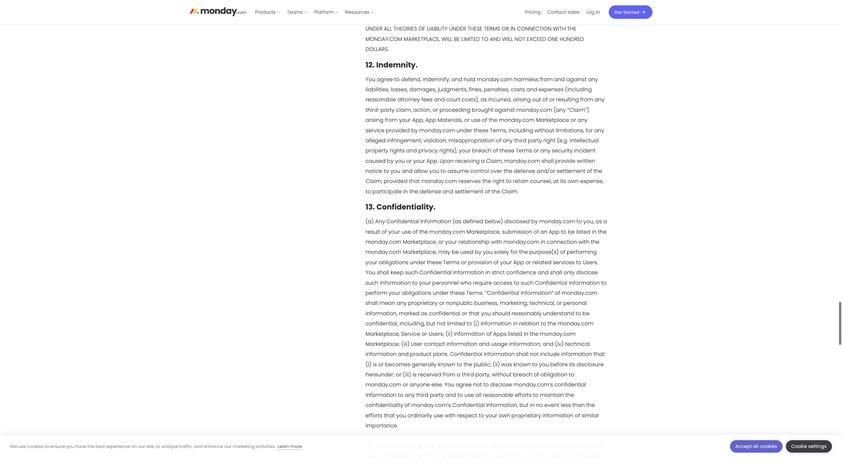Task type: describe. For each thing, give the bounding box(es) containing it.
accordingly,
[[492, 453, 525, 459]]

allow
[[414, 167, 428, 175]]

use right ordinarily
[[434, 412, 443, 420]]

usage
[[491, 341, 508, 348]]

you right 'else.' at right bottom
[[445, 381, 454, 389]]

provision
[[468, 259, 492, 267]]

or down the used
[[461, 259, 467, 267]]

or left anyone
[[403, 381, 408, 389]]

marked
[[399, 310, 420, 318]]

information down usage
[[484, 351, 515, 358]]

of down any
[[382, 228, 387, 236]]

performing
[[567, 249, 597, 256]]

obligation
[[541, 371, 567, 379]]

1 vertical spatial claim,
[[366, 178, 382, 185]]

log
[[586, 9, 595, 15]]

no
[[536, 402, 543, 410]]

1 horizontal spatial proprietary
[[512, 412, 541, 420]]

received
[[418, 371, 441, 379]]

becomes
[[385, 361, 410, 369]]

your right result
[[388, 228, 400, 236]]

confidential down '13. confidentiality.' at the top of page
[[387, 218, 419, 226]]

public;
[[474, 361, 491, 369]]

1 vertical spatial a
[[603, 218, 607, 226]]

shall down perform
[[366, 300, 378, 307]]

any down anyone
[[405, 392, 415, 399]]

that inside (b) you acknowledge that unauthorized use or disclosure of confidential information may cause irreparable harm to the disclosing party. accordingly, we may seek an immediat
[[424, 443, 435, 450]]

0 vertical spatial is
[[373, 361, 377, 369]]

its inside the you agree to defend, indemnify, and hold monday.com harmless from and against any liabilities, losses, damages, judgments, fines, penalties, costs and expenses (including reasonable attorney fees and court costs), as incurred, arising out of or resulting from any third-party claim, action, or proceeding brought against monday.com (any "claim") arising from your app, app materials, or use of the monday.com marketplace or any service provided by monday.com under these terms, including without limitations, for any alleged infringement, violation, misappropriation of any third party right (e.g. intellectual property rights and privacy rights), your breach of these terms or any security incident caused by you or your app. upon receiving a claim, monday.com shall provide written notice to you and allow you to assume control over the defense and/or settlement of the claim, provided that monday.com reserves the right to retain counsel, at its own expense, to participate in the defense and settlement of the claim.
[[560, 178, 566, 185]]

1 vertical spatial but
[[520, 402, 529, 410]]

may inside (a) any confidential information (as defined below) disclosed by monday.com to you, as a result of your use of the monday.com marketplace, submission of an app to be listed in the monday.com marketplace, or your relationship with monday.com in connection with the monday.com marketplace, may be used by you solely for the purpose(s) of performing your obligations under these terms or provision of your app or related services to users. you shall keep such confidential information in strict confidence and shall only disclose such information to your personnel who require access to such confidential information to perform your obligations under these terms. "confidential information" of monday.com shall mean any proprietary or nonpublic business, marketing, technical, or personal information, marked as confidential or that you should reasonably understand to be confidential, including, but not limited to (i) information in relation to the monday.com marketplace, service or users; (ii) information of apps listed in the monday.com marketplace; (iii) user contact information and usage information; and (iv) technical information and product plans. confidential information shall not include information that: (i) is or becomes generally known to the public; (ii) was known to you before its disclosure hereunder; or (iii) is received from a third party, without breach of obligation to monday.com or anyone else. you agree not to disclose monday.com's confidential information to any third party and to use all reasonable efforts to maintain the confidentiality of monday.com's confidential information, but in no event less than the efforts that you ordinarily use with respect to your own proprietary information of similar importance.
[[438, 249, 450, 256]]

1 horizontal spatial (ii)
[[493, 361, 500, 369]]

in down you,
[[592, 228, 597, 236]]

1 horizontal spatial with
[[491, 238, 502, 246]]

any down "claim")
[[578, 116, 588, 124]]

limitations,
[[556, 127, 584, 134]]

1 horizontal spatial be
[[568, 228, 575, 236]]

an inside (a) any confidential information (as defined below) disclosed by monday.com to you, as a result of your use of the monday.com marketplace, submission of an app to be listed in the monday.com marketplace, or your relationship with monday.com in connection with the monday.com marketplace, may be used by you solely for the purpose(s) of performing your obligations under these terms or provision of your app or related services to users. you shall keep such confidential information in strict confidence and shall only disclose such information to your personnel who require access to such confidential information to perform your obligations under these terms. "confidential information" of monday.com shall mean any proprietary or nonpublic business, marketing, technical, or personal information, marked as confidential or that you should reasonably understand to be confidential, including, but not limited to (i) information in relation to the monday.com marketplace, service or users; (ii) information of apps listed in the monday.com marketplace; (iii) user contact information and usage information; and (iv) technical information and product plans. confidential information shall not include information that: (i) is or becomes generally known to the public; (ii) was known to you before its disclosure hereunder; or (iii) is received from a third party, without breach of obligation to monday.com or anyone else. you agree not to disclose monday.com's confidential information to any third party and to use all reasonable efforts to maintain the confidentiality of monday.com's confidential information, but in no event less than the efforts that you ordinarily use with respect to your own proprietary information of similar importance.
[[540, 228, 547, 236]]

confidential inside (b) you acknowledge that unauthorized use or disclosure of confidential information may cause irreparable harm to the disclosing party. accordingly, we may seek an immediat
[[526, 443, 558, 450]]

information up who
[[453, 269, 484, 277]]

defend,
[[401, 75, 421, 83]]

violation,
[[424, 137, 447, 145]]

the down understand
[[548, 320, 556, 328]]

1 vertical spatial app
[[549, 228, 560, 236]]

1 horizontal spatial efforts
[[515, 392, 532, 399]]

the up confidentiality.
[[409, 188, 418, 196]]

user
[[411, 341, 423, 348]]

best
[[96, 444, 105, 450]]

information left (as
[[420, 218, 451, 226]]

0 vertical spatial but
[[426, 320, 435, 328]]

including,
[[400, 320, 425, 328]]

any up marked
[[397, 300, 407, 307]]

1 vertical spatial (iii)
[[403, 371, 411, 379]]

the inside (b) you acknowledge that unauthorized use or disclosure of confidential information may cause irreparable harm to the disclosing party. accordingly, we may seek an immediat
[[437, 453, 446, 459]]

0 vertical spatial (ii)
[[446, 330, 453, 338]]

or down infringement, on the top of page
[[406, 157, 412, 165]]

service
[[366, 127, 384, 134]]

access
[[493, 279, 512, 287]]

own inside (a) any confidential information (as defined below) disclosed by monday.com to you, as a result of your use of the monday.com marketplace, submission of an app to be listed in the monday.com marketplace, or your relationship with monday.com in connection with the monday.com marketplace, may be used by you solely for the purpose(s) of performing your obligations under these terms or provision of your app or related services to users. you shall keep such confidential information in strict confidence and shall only disclose such information to your personnel who require access to such confidential information to perform your obligations under these terms. "confidential information" of monday.com shall mean any proprietary or nonpublic business, marketing, technical, or personal information, marked as confidential or that you should reasonably understand to be confidential, including, but not limited to (i) information in relation to the monday.com marketplace, service or users; (ii) information of apps listed in the monday.com marketplace; (iii) user contact information and usage information; and (iv) technical information and product plans. confidential information shall not include information that: (i) is or becomes generally known to the public; (ii) was known to you before its disclosure hereunder; or (iii) is received from a third party, without breach of obligation to monday.com or anyone else. you agree not to disclose monday.com's confidential information to any third party and to use all reasonable efforts to maintain the confidentiality of monday.com's confidential information, but in no event less than the efforts that you ordinarily use with respect to your own proprietary information of similar importance.
[[499, 412, 510, 420]]

0 horizontal spatial as
[[421, 310, 427, 318]]

0 horizontal spatial right
[[493, 178, 505, 185]]

0 horizontal spatial monday.com's
[[411, 402, 451, 410]]

settings
[[809, 444, 827, 450]]

without inside the you agree to defend, indemnify, and hold monday.com harmless from and against any liabilities, losses, damages, judgments, fines, penalties, costs and expenses (including reasonable attorney fees and court costs), as incurred, arising out of or resulting from any third-party claim, action, or proceeding brought against monday.com (any "claim") arising from your app, app materials, or use of the monday.com marketplace or any service provided by monday.com under these terms, including without limitations, for any alleged infringement, violation, misappropriation of any third party right (e.g. intellectual property rights and privacy rights), your breach of these terms or any security incident caused by you or your app. upon receiving a claim, monday.com shall provide written notice to you and allow you to assume control over the defense and/or settlement of the claim, provided that monday.com reserves the right to retain counsel, at its own expense, to participate in the defense and settlement of the claim.
[[535, 127, 554, 134]]

confidential,
[[366, 320, 398, 328]]

the left 'purpose(s)'
[[519, 249, 528, 256]]

you up perform
[[366, 269, 376, 277]]

any up "(including"
[[588, 75, 598, 83]]

that down 'business,'
[[469, 310, 480, 318]]

the down relation
[[530, 330, 539, 338]]

that:
[[594, 351, 606, 358]]

irreparable
[[384, 453, 413, 459]]

log in link
[[583, 7, 603, 17]]

under inside the you agree to defend, indemnify, and hold monday.com harmless from and against any liabilities, losses, damages, judgments, fines, penalties, costs and expenses (including reasonable attorney fees and court costs), as incurred, arising out of or resulting from any third-party claim, action, or proceeding brought against monday.com (any "claim") arising from your app, app materials, or use of the monday.com marketplace or any service provided by monday.com under these terms, including without limitations, for any alleged infringement, violation, misappropriation of any third party right (e.g. intellectual property rights and privacy rights), your breach of these terms or any security incident caused by you or your app. upon receiving a claim, monday.com shall provide written notice to you and allow you to assume control over the defense and/or settlement of the claim, provided that monday.com reserves the right to retain counsel, at its own expense, to participate in the defense and settlement of the claim.
[[457, 127, 472, 134]]

(iv)
[[555, 341, 564, 348]]

of down control
[[485, 188, 490, 196]]

you inside (b) you acknowledge that unauthorized use or disclosure of confidential information may cause irreparable harm to the disclosing party. accordingly, we may seek an immediat
[[375, 443, 385, 450]]

or left "relationship" in the right bottom of the page
[[438, 238, 444, 246]]

we
[[526, 453, 534, 459]]

your up mean
[[389, 289, 400, 297]]

shall down information;
[[516, 351, 528, 358]]

security
[[552, 147, 573, 155]]

2 horizontal spatial be
[[583, 310, 590, 318]]

rights
[[390, 147, 405, 155]]

agree inside (a) any confidential information (as defined below) disclosed by monday.com to you, as a result of your use of the monday.com marketplace, submission of an app to be listed in the monday.com marketplace, or your relationship with monday.com in connection with the monday.com marketplace, may be used by you solely for the purpose(s) of performing your obligations under these terms or provision of your app or related services to users. you shall keep such confidential information in strict confidence and shall only disclose such information to your personnel who require access to such confidential information to perform your obligations under these terms. "confidential information" of monday.com shall mean any proprietary or nonpublic business, marketing, technical, or personal information, marked as confidential or that you should reasonably understand to be confidential, including, but not limited to (i) information in relation to the monday.com marketplace, service or users; (ii) information of apps listed in the monday.com marketplace; (iii) user contact information and usage information; and (iv) technical information and product plans. confidential information shall not include information that: (i) is or becomes generally known to the public; (ii) was known to you before its disclosure hereunder; or (iii) is received from a third party, without breach of obligation to monday.com or anyone else. you agree not to disclose monday.com's confidential information to any third party and to use all reasonable efforts to maintain the confidentiality of monday.com's confidential information, but in no event less than the efforts that you ordinarily use with respect to your own proprietary information of similar importance.
[[456, 381, 472, 389]]

the up similar
[[586, 402, 595, 410]]

1 vertical spatial third
[[462, 371, 474, 379]]

or left users; at the bottom of the page
[[422, 330, 427, 338]]

resources link
[[342, 7, 377, 17]]

0 vertical spatial confidential
[[429, 310, 460, 318]]

0 vertical spatial party
[[381, 106, 395, 114]]

you inside the you agree to defend, indemnify, and hold monday.com harmless from and against any liabilities, losses, damages, judgments, fines, penalties, costs and expenses (including reasonable attorney fees and court costs), as incurred, arising out of or resulting from any third-party claim, action, or proceeding brought against monday.com (any "claim") arising from your app, app materials, or use of the monday.com marketplace or any service provided by monday.com under these terms, including without limitations, for any alleged infringement, violation, misappropriation of any third party right (e.g. intellectual property rights and privacy rights), your breach of these terms or any security incident caused by you or your app. upon receiving a claim, monday.com shall provide written notice to you and allow you to assume control over the defense and/or settlement of the claim, provided that monday.com reserves the right to retain counsel, at its own expense, to participate in the defense and settlement of the claim.
[[366, 75, 376, 83]]

1 known from the left
[[438, 361, 455, 369]]

these up personnel
[[427, 259, 442, 267]]

than
[[572, 402, 585, 410]]

app,
[[412, 116, 424, 124]]

of down than
[[575, 412, 580, 420]]

all inside (a) any confidential information (as defined below) disclosed by monday.com to you, as a result of your use of the monday.com marketplace, submission of an app to be listed in the monday.com marketplace, or your relationship with monday.com in connection with the monday.com marketplace, may be used by you solely for the purpose(s) of performing your obligations under these terms or provision of your app or related services to users. you shall keep such confidential information in strict confidence and shall only disclose such information to your personnel who require access to such confidential information to perform your obligations under these terms. "confidential information" of monday.com shall mean any proprietary or nonpublic business, marketing, technical, or personal information, marked as confidential or that you should reasonably understand to be confidential, including, but not limited to (i) information in relation to the monday.com marketplace, service or users; (ii) information of apps listed in the monday.com marketplace; (iii) user contact information and usage information; and (iv) technical information and product plans. confidential information shall not include information that: (i) is or becomes generally known to the public; (ii) was known to you before its disclosure hereunder; or (iii) is received from a third party, without breach of obligation to monday.com or anyone else. you agree not to disclose monday.com's confidential information to any third party and to use all reasonable efforts to maintain the confidentiality of monday.com's confidential information, but in no event less than the efforts that you ordinarily use with respect to your own proprietary information of similar importance.
[[475, 392, 481, 399]]

accept all cookies
[[735, 444, 777, 450]]

party inside (a) any confidential information (as defined below) disclosed by monday.com to you, as a result of your use of the monday.com marketplace, submission of an app to be listed in the monday.com marketplace, or your relationship with monday.com in connection with the monday.com marketplace, may be used by you solely for the purpose(s) of performing your obligations under these terms or provision of your app or related services to users. you shall keep such confidential information in strict confidence and shall only disclose such information to your personnel who require access to such confidential information to perform your obligations under these terms. "confidential information" of monday.com shall mean any proprietary or nonpublic business, marketing, technical, or personal information, marked as confidential or that you should reasonably understand to be confidential, including, but not limited to (i) information in relation to the monday.com marketplace, service or users; (ii) information of apps listed in the monday.com marketplace; (iii) user contact information and usage information; and (iv) technical information and product plans. confidential information shall not include information that: (i) is or becomes generally known to the public; (ii) was known to you before its disclosure hereunder; or (iii) is received from a third party, without breach of obligation to monday.com or anyone else. you agree not to disclose monday.com's confidential information to any third party and to use all reasonable efforts to maintain the confidentiality of monday.com's confidential information, but in no event less than the efforts that you ordinarily use with respect to your own proprietary information of similar importance.
[[430, 392, 444, 399]]

1 vertical spatial efforts
[[366, 412, 383, 420]]

0 vertical spatial not
[[437, 320, 446, 328]]

use down confidentiality.
[[402, 228, 411, 236]]

nonpublic
[[446, 300, 473, 307]]

or down proceeding
[[464, 116, 470, 124]]

of left obligation
[[534, 371, 539, 379]]

0 horizontal spatial against
[[495, 106, 515, 114]]

an inside (b) you acknowledge that unauthorized use or disclosure of confidential information may cause irreparable harm to the disclosing party. accordingly, we may seek an immediat
[[562, 453, 569, 459]]

all inside button
[[753, 444, 759, 450]]

shall inside the you agree to defend, indemnify, and hold monday.com harmless from and against any liabilities, losses, damages, judgments, fines, penalties, costs and expenses (including reasonable attorney fees and court costs), as incurred, arising out of or resulting from any third-party claim, action, or proceeding brought against monday.com (any "claim") arising from your app, app materials, or use of the monday.com marketplace or any service provided by monday.com under these terms, including without limitations, for any alleged infringement, violation, misappropriation of any third party right (e.g. intellectual property rights and privacy rights), your breach of these terms or any security incident caused by you or your app. upon receiving a claim, monday.com shall provide written notice to you and allow you to assume control over the defense and/or settlement of the claim, provided that monday.com reserves the right to retain counsel, at its own expense, to participate in the defense and settlement of the claim.
[[542, 157, 554, 165]]

disclosing
[[447, 453, 474, 459]]

pricing
[[525, 9, 541, 15]]

confidential up information"
[[535, 279, 568, 287]]

(e.g.
[[557, 137, 568, 145]]

information;
[[509, 341, 541, 348]]

or up hereunder;
[[378, 361, 384, 369]]

of up ordinarily
[[405, 402, 410, 410]]

confidential up public;
[[450, 351, 482, 358]]

or up limitations,
[[571, 116, 576, 124]]

in left no
[[530, 402, 535, 410]]

similar
[[582, 412, 599, 420]]

judgments,
[[438, 86, 468, 93]]

over
[[491, 167, 502, 175]]

use inside the you agree to defend, indemnify, and hold monday.com harmless from and against any liabilities, losses, damages, judgments, fines, penalties, costs and expenses (including reasonable attorney fees and court costs), as incurred, arising out of or resulting from any third-party claim, action, or proceeding brought against monday.com (any "claim") arising from your app, app materials, or use of the monday.com marketplace or any service provided by monday.com under these terms, including without limitations, for any alleged infringement, violation, misappropriation of any third party right (e.g. intellectual property rights and privacy rights), your breach of these terms or any security incident caused by you or your app. upon receiving a claim, monday.com shall provide written notice to you and allow you to assume control over the defense and/or settlement of the claim, provided that monday.com reserves the right to retain counsel, at its own expense, to participate in the defense and settlement of the claim.
[[471, 116, 481, 124]]

brought
[[472, 106, 493, 114]]

we
[[10, 444, 17, 450]]

defined
[[463, 218, 483, 226]]

teams
[[287, 9, 303, 15]]

dialog containing we use cookies to ensure you have the best experience on our site, to analyze traffic, and enhance our marketing activities.
[[0, 435, 842, 459]]

of down the brought
[[482, 116, 487, 124]]

terms.
[[466, 289, 484, 297]]

1 our from the left
[[138, 444, 145, 450]]

0 vertical spatial settlement
[[557, 167, 585, 175]]

2 vertical spatial app
[[513, 259, 524, 267]]

the up the users.
[[598, 228, 607, 236]]

event
[[544, 402, 559, 410]]

0 horizontal spatial disclose
[[490, 381, 512, 389]]

by right "disclosed" on the right top of page
[[531, 218, 538, 226]]

get started
[[614, 9, 639, 15]]

1 horizontal spatial is
[[413, 371, 417, 379]]

2 vertical spatial under
[[433, 289, 449, 297]]

1 vertical spatial listed
[[508, 330, 522, 338]]

that down "confidentiality"
[[384, 412, 395, 420]]

terms inside (a) any confidential information (as defined below) disclosed by monday.com to you, as a result of your use of the monday.com marketplace, submission of an app to be listed in the monday.com marketplace, or your relationship with monday.com in connection with the monday.com marketplace, may be used by you solely for the purpose(s) of performing your obligations under these terms or provision of your app or related services to users. you shall keep such confidential information in strict confidence and shall only disclose such information to your personnel who require access to such confidential information to perform your obligations under these terms. "confidential information" of monday.com shall mean any proprietary or nonpublic business, marketing, technical, or personal information, marked as confidential or that you should reasonably understand to be confidential, including, but not limited to (i) information in relation to the monday.com marketplace, service or users; (ii) information of apps listed in the monday.com marketplace; (iii) user contact information and usage information; and (iv) technical information and product plans. confidential information shall not include information that: (i) is or becomes generally known to the public; (ii) was known to you before its disclosure hereunder; or (iii) is received from a third party, without breach of obligation to monday.com or anyone else. you agree not to disclose monday.com's confidential information to any third party and to use all reasonable efforts to maintain the confidentiality of monday.com's confidential information, but in no event less than the efforts that you ordinarily use with respect to your own proprietary information of similar importance.
[[443, 259, 460, 267]]

the up less
[[565, 392, 574, 399]]

monday.com logo image
[[190, 4, 246, 18]]

control
[[470, 167, 489, 175]]

third-
[[366, 106, 381, 114]]

any up intellectual
[[594, 127, 604, 134]]

any
[[375, 218, 385, 226]]

marketplace
[[536, 116, 569, 124]]

you inside dialog
[[66, 444, 74, 450]]

1 vertical spatial as
[[596, 218, 602, 226]]

information down only
[[569, 279, 600, 287]]

of right out
[[543, 96, 548, 104]]

1 vertical spatial defense
[[420, 188, 441, 196]]

use inside dialog
[[18, 444, 26, 450]]

0 vertical spatial disclose
[[576, 269, 598, 277]]

marketplace;
[[366, 341, 400, 348]]

contact
[[547, 9, 566, 15]]

1 horizontal spatial right
[[543, 137, 556, 145]]

1 vertical spatial may
[[592, 443, 604, 450]]

product
[[410, 351, 431, 358]]

of down confidentiality.
[[413, 228, 418, 236]]

of up strict
[[493, 259, 499, 267]]

(as
[[453, 218, 461, 226]]

fees
[[421, 96, 433, 104]]

2 our from the left
[[224, 444, 231, 450]]

or up understand
[[557, 300, 562, 307]]

use up the respect
[[464, 392, 474, 399]]

less
[[561, 402, 571, 410]]

any right resulting
[[595, 96, 605, 104]]

harmless
[[514, 75, 539, 83]]

materials,
[[438, 116, 463, 124]]

used
[[460, 249, 473, 256]]

0 vertical spatial provided
[[386, 127, 410, 134]]

1 horizontal spatial arising
[[513, 96, 531, 104]]

confidential up personnel
[[419, 269, 452, 277]]

or down nonpublic
[[462, 310, 467, 318]]

of up "over" at the right of the page
[[493, 147, 498, 155]]

these up the misappropriation at the top of page
[[474, 127, 488, 134]]

enhance
[[204, 444, 223, 450]]

your down "claim,"
[[399, 116, 411, 124]]

court
[[446, 96, 460, 104]]

your left personnel
[[419, 279, 431, 287]]

information inside (b) you acknowledge that unauthorized use or disclosure of confidential information may cause irreparable harm to the disclosing party. accordingly, we may seek an immediat
[[560, 443, 591, 450]]

from down "(including"
[[580, 96, 593, 104]]

log in
[[586, 9, 600, 15]]

by down app,
[[411, 127, 418, 134]]

shall down services
[[550, 269, 562, 277]]

the up terms,
[[489, 116, 497, 124]]

1 vertical spatial confidential
[[555, 381, 586, 389]]

connection
[[547, 238, 577, 246]]

of right submission
[[534, 228, 539, 236]]

intellectual
[[570, 137, 599, 145]]

your down (as
[[445, 238, 457, 246]]

on
[[131, 444, 137, 450]]

importance.
[[366, 422, 398, 430]]

platform
[[314, 9, 334, 15]]

1 horizontal spatial not
[[473, 381, 482, 389]]

keep
[[391, 269, 404, 277]]

your down result
[[366, 259, 377, 267]]

limited
[[447, 320, 465, 328]]

0 vertical spatial obligations
[[379, 259, 408, 267]]

of left apps
[[487, 330, 492, 338]]

1 vertical spatial obligations
[[402, 289, 431, 297]]

app inside the you agree to defend, indemnify, and hold monday.com harmless from and against any liabilities, losses, damages, judgments, fines, penalties, costs and expenses (including reasonable attorney fees and court costs), as incurred, arising out of or resulting from any third-party claim, action, or proceeding brought against monday.com (any "claim") arising from your app, app materials, or use of the monday.com marketplace or any service provided by monday.com under these terms, including without limitations, for any alleged infringement, violation, misappropriation of any third party right (e.g. intellectual property rights and privacy rights), your breach of these terms or any security incident caused by you or your app. upon receiving a claim, monday.com shall provide written notice to you and allow you to assume control over the defense and/or settlement of the claim, provided that monday.com reserves the right to retain counsel, at its own expense, to participate in the defense and settlement of the claim.
[[425, 116, 436, 124]]

or up and/or
[[534, 147, 539, 155]]

site,
[[146, 444, 155, 450]]

by down rights
[[387, 157, 394, 165]]

any left the security
[[541, 147, 551, 155]]

was
[[501, 361, 512, 369]]

claim,
[[396, 106, 412, 114]]

2 vertical spatial may
[[535, 453, 547, 459]]

strict
[[492, 269, 505, 277]]

0 vertical spatial (iii)
[[401, 341, 410, 348]]

shall left the keep
[[377, 269, 389, 277]]

your up receiving
[[459, 147, 471, 155]]

maintain
[[540, 392, 564, 399]]

third inside the you agree to defend, indemnify, and hold monday.com harmless from and against any liabilities, losses, damages, judgments, fines, penalties, costs and expenses (including reasonable attorney fees and court costs), as incurred, arising out of or resulting from any third-party claim, action, or proceeding brought against monday.com (any "claim") arising from your app, app materials, or use of the monday.com marketplace or any service provided by monday.com under these terms, including without limitations, for any alleged infringement, violation, misappropriation of any third party right (e.g. intellectual property rights and privacy rights), your breach of these terms or any security incident caused by you or your app. upon receiving a claim, monday.com shall provide written notice to you and allow you to assume control over the defense and/or settlement of the claim, provided that monday.com reserves the right to retain counsel, at its own expense, to participate in the defense and settlement of the claim.
[[514, 137, 526, 145]]

any down terms,
[[503, 137, 513, 145]]

1 horizontal spatial (i)
[[474, 320, 479, 328]]

list containing products
[[252, 0, 377, 24]]

and/or
[[537, 167, 555, 175]]

the down control
[[482, 178, 491, 185]]

1 vertical spatial provided
[[384, 178, 408, 185]]

1 horizontal spatial monday.com's
[[513, 381, 553, 389]]

of up technical, at the bottom
[[555, 289, 560, 297]]

privacy
[[418, 147, 438, 155]]

the up performing
[[591, 238, 600, 246]]

0 horizontal spatial settlement
[[455, 188, 483, 196]]

by up provision
[[475, 249, 482, 256]]

provide
[[555, 157, 576, 165]]

the left 'best'
[[87, 444, 94, 450]]

hold
[[464, 75, 475, 83]]

marketing
[[233, 444, 255, 450]]

receiving
[[455, 157, 480, 165]]

1 vertical spatial be
[[452, 249, 459, 256]]

cause
[[366, 453, 382, 459]]

2 vertical spatial a
[[457, 371, 460, 379]]

purpose(s)
[[529, 249, 559, 256]]

0 vertical spatial defense
[[514, 167, 535, 175]]

expenses
[[539, 86, 564, 93]]

agree inside the you agree to defend, indemnify, and hold monday.com harmless from and against any liabilities, losses, damages, judgments, fines, penalties, costs and expenses (including reasonable attorney fees and court costs), as incurred, arising out of or resulting from any third-party claim, action, or proceeding brought against monday.com (any "claim") arising from your app, app materials, or use of the monday.com marketplace or any service provided by monday.com under these terms, including without limitations, for any alleged infringement, violation, misappropriation of any third party right (e.g. intellectual property rights and privacy rights), your breach of these terms or any security incident caused by you or your app. upon receiving a claim, monday.com shall provide written notice to you and allow you to assume control over the defense and/or settlement of the claim, provided that monday.com reserves the right to retain counsel, at its own expense, to participate in the defense and settlement of the claim.
[[377, 75, 393, 83]]

solely
[[494, 249, 509, 256]]

"claim")
[[567, 106, 589, 114]]

get started button
[[609, 5, 652, 19]]

or down expenses
[[549, 96, 555, 104]]

2 horizontal spatial such
[[521, 279, 534, 287]]

1 vertical spatial party
[[528, 137, 542, 145]]

breach inside the you agree to defend, indemnify, and hold monday.com harmless from and against any liabilities, losses, damages, judgments, fines, penalties, costs and expenses (including reasonable attorney fees and court costs), as incurred, arising out of or resulting from any third-party claim, action, or proceeding brought against monday.com (any "claim") arising from your app, app materials, or use of the monday.com marketplace or any service provided by monday.com under these terms, including without limitations, for any alleged infringement, violation, misappropriation of any third party right (e.g. intellectual property rights and privacy rights), your breach of these terms or any security incident caused by you or your app. upon receiving a claim, monday.com shall provide written notice to you and allow you to assume control over the defense and/or settlement of the claim, provided that monday.com reserves the right to retain counsel, at its own expense, to participate in the defense and settlement of the claim.
[[472, 147, 491, 155]]

confidential up the respect
[[452, 402, 485, 410]]



Task type: locate. For each thing, give the bounding box(es) containing it.
1 vertical spatial without
[[492, 371, 512, 379]]

reasonable inside the you agree to defend, indemnify, and hold monday.com harmless from and against any liabilities, losses, damages, judgments, fines, penalties, costs and expenses (including reasonable attorney fees and court costs), as incurred, arising out of or resulting from any third-party claim, action, or proceeding brought against monday.com (any "claim") arising from your app, app materials, or use of the monday.com marketplace or any service provided by monday.com under these terms, including without limitations, for any alleged infringement, violation, misappropriation of any third party right (e.g. intellectual property rights and privacy rights), your breach of these terms or any security incident caused by you or your app. upon receiving a claim, monday.com shall provide written notice to you and allow you to assume control over the defense and/or settlement of the claim, provided that monday.com reserves the right to retain counsel, at its own expense, to participate in the defense and settlement of the claim.
[[366, 96, 396, 104]]

such right the keep
[[405, 269, 418, 277]]

settlement down reserves
[[455, 188, 483, 196]]

or right action,
[[433, 106, 438, 114]]

costs
[[511, 86, 525, 93]]

personal
[[564, 300, 587, 307]]

1 horizontal spatial but
[[520, 402, 529, 410]]

0 vertical spatial third
[[514, 137, 526, 145]]

1 vertical spatial disclose
[[490, 381, 512, 389]]

obligations up the keep
[[379, 259, 408, 267]]

0 vertical spatial (i)
[[474, 320, 479, 328]]

your
[[399, 116, 411, 124], [459, 147, 471, 155], [413, 157, 425, 165], [388, 228, 400, 236], [445, 238, 457, 246], [366, 259, 377, 267], [500, 259, 512, 267], [419, 279, 431, 287], [389, 289, 400, 297], [486, 412, 497, 420]]

require
[[473, 279, 492, 287]]

1 horizontal spatial disclosure
[[577, 361, 604, 369]]

1 horizontal spatial listed
[[576, 228, 590, 236]]

learn more link
[[278, 444, 302, 450]]

a left 'party,'
[[457, 371, 460, 379]]

for inside the you agree to defend, indemnify, and hold monday.com harmless from and against any liabilities, losses, damages, judgments, fines, penalties, costs and expenses (including reasonable attorney fees and court costs), as incurred, arising out of or resulting from any third-party claim, action, or proceeding brought against monday.com (any "claim") arising from your app, app materials, or use of the monday.com marketplace or any service provided by monday.com under these terms, including without limitations, for any alleged infringement, violation, misappropriation of any third party right (e.g. intellectual property rights and privacy rights), your breach of these terms or any security incident caused by you or your app. upon receiving a claim, monday.com shall provide written notice to you and allow you to assume control over the defense and/or settlement of the claim, provided that monday.com reserves the right to retain counsel, at its own expense, to participate in the defense and settlement of the claim.
[[586, 127, 593, 134]]

ensure
[[50, 444, 65, 450]]

marketplace,
[[467, 228, 501, 236], [403, 238, 437, 246], [403, 249, 437, 256], [366, 330, 400, 338]]

the right "over" at the right of the page
[[504, 167, 512, 175]]

1 horizontal spatial against
[[566, 75, 587, 83]]

2 horizontal spatial under
[[457, 127, 472, 134]]

1 horizontal spatial app
[[513, 259, 524, 267]]

resources
[[345, 9, 369, 15]]

2 horizontal spatial third
[[514, 137, 526, 145]]

0 horizontal spatial own
[[499, 412, 510, 420]]

not up users; at the bottom of the page
[[437, 320, 446, 328]]

or inside (b) you acknowledge that unauthorized use or disclosure of confidential information may cause irreparable harm to the disclosing party. accordingly, we may seek an immediat
[[484, 443, 489, 450]]

before
[[550, 361, 568, 369]]

listed
[[576, 228, 590, 236], [508, 330, 522, 338]]

2 vertical spatial be
[[583, 310, 590, 318]]

technical
[[565, 341, 590, 348]]

1 vertical spatial (i)
[[366, 361, 371, 369]]

1 vertical spatial not
[[530, 351, 539, 358]]

be down personal
[[583, 310, 590, 318]]

its right at
[[560, 178, 566, 185]]

our right enhance
[[224, 444, 231, 450]]

its inside (a) any confidential information (as defined below) disclosed by monday.com to you, as a result of your use of the monday.com marketplace, submission of an app to be listed in the monday.com marketplace, or your relationship with monday.com in connection with the monday.com marketplace, may be used by you solely for the purpose(s) of performing your obligations under these terms or provision of your app or related services to users. you shall keep such confidential information in strict confidence and shall only disclose such information to your personnel who require access to such confidential information to perform your obligations under these terms. "confidential information" of monday.com shall mean any proprietary or nonpublic business, marketing, technical, or personal information, marked as confidential or that you should reasonably understand to be confidential, including, but not limited to (i) information in relation to the monday.com marketplace, service or users; (ii) information of apps listed in the monday.com marketplace; (iii) user contact information and usage information; and (iv) technical information and product plans. confidential information shall not include information that: (i) is or becomes generally known to the public; (ii) was known to you before its disclosure hereunder; or (iii) is received from a third party, without breach of obligation to monday.com or anyone else. you agree not to disclose monday.com's confidential information to any third party and to use all reasonable efforts to maintain the confidentiality of monday.com's confidential information, but in no event less than the efforts that you ordinarily use with respect to your own proprietary information of similar importance.
[[569, 361, 575, 369]]

1 vertical spatial monday.com's
[[411, 402, 451, 410]]

arising down costs
[[513, 96, 531, 104]]

or down "becomes"
[[396, 371, 402, 379]]

disclosure inside (a) any confidential information (as defined below) disclosed by monday.com to you, as a result of your use of the monday.com marketplace, submission of an app to be listed in the monday.com marketplace, or your relationship with monday.com in connection with the monday.com marketplace, may be used by you solely for the purpose(s) of performing your obligations under these terms or provision of your app or related services to users. you shall keep such confidential information in strict confidence and shall only disclose such information to your personnel who require access to such confidential information to perform your obligations under these terms. "confidential information" of monday.com shall mean any proprietary or nonpublic business, marketing, technical, or personal information, marked as confidential or that you should reasonably understand to be confidential, including, but not limited to (i) information in relation to the monday.com marketplace, service or users; (ii) information of apps listed in the monday.com marketplace; (iii) user contact information and usage information; and (iv) technical information and product plans. confidential information shall not include information that: (i) is or becomes generally known to the public; (ii) was known to you before its disclosure hereunder; or (iii) is received from a third party, without breach of obligation to monday.com or anyone else. you agree not to disclose monday.com's confidential information to any third party and to use all reasonable efforts to maintain the confidentiality of monday.com's confidential information, but in no event less than the efforts that you ordinarily use with respect to your own proprietary information of similar importance.
[[577, 361, 604, 369]]

party
[[381, 106, 395, 114], [528, 137, 542, 145], [430, 392, 444, 399]]

own inside the you agree to defend, indemnify, and hold monday.com harmless from and against any liabilities, losses, damages, judgments, fines, penalties, costs and expenses (including reasonable attorney fees and court costs), as incurred, arising out of or resulting from any third-party claim, action, or proceeding brought against monday.com (any "claim") arising from your app, app materials, or use of the monday.com marketplace or any service provided by monday.com under these terms, including without limitations, for any alleged infringement, violation, misappropriation of any third party right (e.g. intellectual property rights and privacy rights), your breach of these terms or any security incident caused by you or your app. upon receiving a claim, monday.com shall provide written notice to you and allow you to assume control over the defense and/or settlement of the claim, provided that monday.com reserves the right to retain counsel, at its own expense, to participate in the defense and settlement of the claim.
[[568, 178, 579, 185]]

cookies inside button
[[760, 444, 777, 450]]

disclosed
[[505, 218, 530, 226]]

in up 'purpose(s)'
[[541, 238, 545, 246]]

of inside (b) you acknowledge that unauthorized use or disclosure of confidential information may cause irreparable harm to the disclosing party. accordingly, we may seek an immediat
[[519, 443, 525, 450]]

started
[[623, 9, 639, 15]]

third left 'party,'
[[462, 371, 474, 379]]

respect
[[457, 412, 477, 420]]

experience
[[106, 444, 130, 450]]

relationship
[[458, 238, 490, 246]]

the
[[489, 116, 497, 124], [504, 167, 512, 175], [594, 167, 602, 175], [482, 178, 491, 185], [409, 188, 418, 196], [492, 188, 500, 196], [419, 228, 428, 236], [598, 228, 607, 236], [591, 238, 600, 246], [519, 249, 528, 256], [548, 320, 556, 328], [530, 330, 539, 338], [464, 361, 472, 369], [565, 392, 574, 399], [586, 402, 595, 410], [87, 444, 94, 450], [437, 453, 446, 459]]

use up party.
[[473, 443, 482, 450]]

unauthorized
[[436, 443, 472, 450]]

list
[[252, 0, 377, 24]]

1 horizontal spatial reasonable
[[483, 392, 513, 399]]

of up expense, at the top right of page
[[587, 167, 592, 175]]

confidential up we
[[526, 443, 558, 450]]

may
[[438, 249, 450, 256], [592, 443, 604, 450], [535, 453, 547, 459]]

efforts
[[515, 392, 532, 399], [366, 412, 383, 420]]

disclosure inside (b) you acknowledge that unauthorized use or disclosure of confidential information may cause irreparable harm to the disclosing party. accordingly, we may seek an immediat
[[491, 443, 518, 450]]

2 horizontal spatial not
[[530, 351, 539, 358]]

may down similar
[[592, 443, 604, 450]]

1 horizontal spatial may
[[535, 453, 547, 459]]

1 horizontal spatial party
[[430, 392, 444, 399]]

1 horizontal spatial all
[[753, 444, 759, 450]]

party down 'else.' at right bottom
[[430, 392, 444, 399]]

cookies for use
[[27, 444, 43, 450]]

its right before
[[569, 361, 575, 369]]

1 horizontal spatial settlement
[[557, 167, 585, 175]]

contact sales
[[547, 9, 580, 15]]

a
[[481, 157, 485, 165], [603, 218, 607, 226], [457, 371, 460, 379]]

1 vertical spatial under
[[410, 259, 426, 267]]

13.
[[366, 202, 375, 213]]

app up connection
[[549, 228, 560, 236]]

"confidential
[[485, 289, 519, 297]]

0 horizontal spatial for
[[511, 249, 518, 256]]

0 horizontal spatial reasonable
[[366, 96, 396, 104]]

0 vertical spatial terms
[[516, 147, 532, 155]]

use inside (b) you acknowledge that unauthorized use or disclosure of confidential information may cause irreparable harm to the disclosing party. accordingly, we may seek an immediat
[[473, 443, 482, 450]]

(ii)
[[446, 330, 453, 338], [493, 361, 500, 369]]

participate
[[372, 188, 402, 196]]

users.
[[583, 259, 598, 267]]

1 horizontal spatial agree
[[456, 381, 472, 389]]

0 horizontal spatial with
[[445, 412, 456, 420]]

should
[[492, 310, 510, 318]]

in up information;
[[524, 330, 528, 338]]

for inside (a) any confidential information (as defined below) disclosed by monday.com to you, as a result of your use of the monday.com marketplace, submission of an app to be listed in the monday.com marketplace, or your relationship with monday.com in connection with the monday.com marketplace, may be used by you solely for the purpose(s) of performing your obligations under these terms or provision of your app or related services to users. you shall keep such confidential information in strict confidence and shall only disclose such information to your personnel who require access to such confidential information to perform your obligations under these terms. "confidential information" of monday.com shall mean any proprietary or nonpublic business, marketing, technical, or personal information, marked as confidential or that you should reasonably understand to be confidential, including, but not limited to (i) information in relation to the monday.com marketplace, service or users; (ii) information of apps listed in the monday.com marketplace; (iii) user contact information and usage information; and (iv) technical information and product plans. confidential information shall not include information that: (i) is or becomes generally known to the public; (ii) was known to you before its disclosure hereunder; or (iii) is received from a third party, without breach of obligation to monday.com or anyone else. you agree not to disclose monday.com's confidential information to any third party and to use all reasonable efforts to maintain the confidentiality of monday.com's confidential information, but in no event less than the efforts that you ordinarily use with respect to your own proprietary information of similar importance.
[[511, 249, 518, 256]]

0 horizontal spatial third
[[416, 392, 428, 399]]

0 vertical spatial may
[[438, 249, 450, 256]]

the left public;
[[464, 361, 472, 369]]

1 vertical spatial right
[[493, 178, 505, 185]]

at
[[553, 178, 559, 185]]

provided up participate
[[384, 178, 408, 185]]

0 vertical spatial be
[[568, 228, 575, 236]]

reserves
[[459, 178, 481, 185]]

1 vertical spatial its
[[569, 361, 575, 369]]

all down 'party,'
[[475, 392, 481, 399]]

as inside the you agree to defend, indemnify, and hold monday.com harmless from and against any liabilities, losses, damages, judgments, fines, penalties, costs and expenses (including reasonable attorney fees and court costs), as incurred, arising out of or resulting from any third-party claim, action, or proceeding brought against monday.com (any "claim") arising from your app, app materials, or use of the monday.com marketplace or any service provided by monday.com under these terms, including without limitations, for any alleged infringement, violation, misappropriation of any third party right (e.g. intellectual property rights and privacy rights), your breach of these terms or any security incident caused by you or your app. upon receiving a claim, monday.com shall provide written notice to you and allow you to assume control over the defense and/or settlement of the claim, provided that monday.com reserves the right to retain counsel, at its own expense, to participate in the defense and settlement of the claim.
[[481, 96, 487, 104]]

third down "including" at the top right of the page
[[514, 137, 526, 145]]

reasonable
[[366, 96, 396, 104], [483, 392, 513, 399]]

(iii) down "becomes"
[[403, 371, 411, 379]]

of down terms,
[[496, 137, 501, 145]]

1 horizontal spatial as
[[481, 96, 487, 104]]

in left relation
[[513, 320, 518, 328]]

0 horizontal spatial disclosure
[[491, 443, 518, 450]]

is up anyone
[[413, 371, 417, 379]]

without down was
[[492, 371, 512, 379]]

0 vertical spatial all
[[475, 392, 481, 399]]

with up solely
[[491, 238, 502, 246]]

teams link
[[284, 7, 311, 17]]

monday.com's up ordinarily
[[411, 402, 451, 410]]

reasonable down liabilities,
[[366, 96, 396, 104]]

personnel
[[432, 279, 459, 287]]

not down 'party,'
[[473, 381, 482, 389]]

1 horizontal spatial such
[[405, 269, 418, 277]]

claim.
[[502, 188, 518, 196]]

all right accept
[[753, 444, 759, 450]]

be
[[568, 228, 575, 236], [452, 249, 459, 256], [583, 310, 590, 318]]

your down solely
[[500, 259, 512, 267]]

who
[[460, 279, 472, 287]]

0 vertical spatial proprietary
[[408, 300, 438, 307]]

1 horizontal spatial cookies
[[760, 444, 777, 450]]

such down confidence
[[521, 279, 534, 287]]

0 vertical spatial efforts
[[515, 392, 532, 399]]

disclosure up accordingly,
[[491, 443, 518, 450]]

that inside the you agree to defend, indemnify, and hold monday.com harmless from and against any liabilities, losses, damages, judgments, fines, penalties, costs and expenses (including reasonable attorney fees and court costs), as incurred, arising out of or resulting from any third-party claim, action, or proceeding brought against monday.com (any "claim") arising from your app, app materials, or use of the monday.com marketplace or any service provided by monday.com under these terms, including without limitations, for any alleged infringement, violation, misappropriation of any third party right (e.g. intellectual property rights and privacy rights), your breach of these terms or any security incident caused by you or your app. upon receiving a claim, monday.com shall provide written notice to you and allow you to assume control over the defense and/or settlement of the claim, provided that monday.com reserves the right to retain counsel, at its own expense, to participate in the defense and settlement of the claim.
[[409, 178, 420, 185]]

0 horizontal spatial arising
[[366, 116, 383, 124]]

13. confidentiality.
[[366, 202, 436, 213]]

0 horizontal spatial (i)
[[366, 361, 371, 369]]

1 horizontal spatial claim,
[[486, 157, 503, 165]]

0 vertical spatial as
[[481, 96, 487, 104]]

confidential
[[429, 310, 460, 318], [555, 381, 586, 389]]

1 vertical spatial reasonable
[[483, 392, 513, 399]]

1 vertical spatial settlement
[[455, 188, 483, 196]]

1 horizontal spatial without
[[535, 127, 554, 134]]

shall up and/or
[[542, 157, 554, 165]]

costs),
[[462, 96, 479, 104]]

proceeding
[[440, 106, 471, 114]]

1 vertical spatial proprietary
[[512, 412, 541, 420]]

main element
[[252, 0, 652, 24]]

is up hereunder;
[[373, 361, 377, 369]]

these down terms,
[[500, 147, 514, 155]]

an up 'purpose(s)'
[[540, 228, 547, 236]]

related
[[533, 259, 552, 267]]

learn
[[278, 444, 289, 450]]

2 known from the left
[[514, 361, 531, 369]]

apps
[[493, 330, 507, 338]]

reasonable inside (a) any confidential information (as defined below) disclosed by monday.com to you, as a result of your use of the monday.com marketplace, submission of an app to be listed in the monday.com marketplace, or your relationship with monday.com in connection with the monday.com marketplace, may be used by you solely for the purpose(s) of performing your obligations under these terms or provision of your app or related services to users. you shall keep such confidential information in strict confidence and shall only disclose such information to your personnel who require access to such confidential information to perform your obligations under these terms. "confidential information" of monday.com shall mean any proprietary or nonpublic business, marketing, technical, or personal information, marked as confidential or that you should reasonably understand to be confidential, including, but not limited to (i) information in relation to the monday.com marketplace, service or users; (ii) information of apps listed in the monday.com marketplace; (iii) user contact information and usage information; and (iv) technical information and product plans. confidential information shall not include information that: (i) is or becomes generally known to the public; (ii) was known to you before its disclosure hereunder; or (iii) is received from a third party, without breach of obligation to monday.com or anyone else. you agree not to disclose monday.com's confidential information to any third party and to use all reasonable efforts to maintain the confidentiality of monday.com's confidential information, but in no event less than the efforts that you ordinarily use with respect to your own proprietary information of similar importance.
[[483, 392, 513, 399]]

generally
[[412, 361, 437, 369]]

0 vertical spatial monday.com's
[[513, 381, 553, 389]]

in inside the you agree to defend, indemnify, and hold monday.com harmless from and against any liabilities, losses, damages, judgments, fines, penalties, costs and expenses (including reasonable attorney fees and court costs), as incurred, arising out of or resulting from any third-party claim, action, or proceeding brought against monday.com (any "claim") arising from your app, app materials, or use of the monday.com marketplace or any service provided by monday.com under these terms, including without limitations, for any alleged infringement, violation, misappropriation of any third party right (e.g. intellectual property rights and privacy rights), your breach of these terms or any security incident caused by you or your app. upon receiving a claim, monday.com shall provide written notice to you and allow you to assume control over the defense and/or settlement of the claim, provided that monday.com reserves the right to retain counsel, at its own expense, to participate in the defense and settlement of the claim.
[[403, 188, 408, 196]]

obligations up marked
[[402, 289, 431, 297]]

0 horizontal spatial not
[[437, 320, 446, 328]]

the up expense, at the top right of page
[[594, 167, 602, 175]]

and
[[452, 75, 462, 83], [554, 75, 565, 83], [526, 86, 537, 93], [434, 96, 445, 104], [406, 147, 417, 155], [402, 167, 413, 175], [443, 188, 453, 196], [538, 269, 549, 277], [479, 341, 490, 348], [543, 341, 554, 348], [398, 351, 409, 358], [445, 392, 456, 399], [194, 444, 203, 450]]

2 horizontal spatial a
[[603, 218, 607, 226]]

else.
[[431, 381, 443, 389]]

third
[[514, 137, 526, 145], [462, 371, 474, 379], [416, 392, 428, 399]]

2 vertical spatial as
[[421, 310, 427, 318]]

or up confidence
[[526, 259, 531, 267]]

arising
[[513, 96, 531, 104], [366, 116, 383, 124]]

for up intellectual
[[586, 127, 593, 134]]

the down unauthorized
[[437, 453, 446, 459]]

any
[[588, 75, 598, 83], [595, 96, 605, 104], [578, 116, 588, 124], [594, 127, 604, 134], [503, 137, 513, 145], [541, 147, 551, 155], [397, 300, 407, 307], [405, 392, 415, 399]]

written
[[577, 157, 595, 165]]

pricing link
[[522, 7, 544, 17]]

claim, up "over" at the right of the page
[[486, 157, 503, 165]]

more
[[291, 444, 302, 450]]

1 horizontal spatial disclose
[[576, 269, 598, 277]]

harm
[[415, 453, 429, 459]]

own down information, on the right of the page
[[499, 412, 510, 420]]

0 vertical spatial against
[[566, 75, 587, 83]]

party.
[[476, 453, 491, 459]]

retain
[[513, 178, 529, 185]]

1 vertical spatial disclosure
[[491, 443, 518, 450]]

submission
[[502, 228, 532, 236]]

efforts up information, on the right of the page
[[515, 392, 532, 399]]

app
[[425, 116, 436, 124], [549, 228, 560, 236], [513, 259, 524, 267]]

to inside (b) you acknowledge that unauthorized use or disclosure of confidential information may cause irreparable harm to the disclosing party. accordingly, we may seek an immediat
[[430, 453, 436, 459]]

1 horizontal spatial an
[[562, 453, 569, 459]]

a up control
[[481, 157, 485, 165]]

1 horizontal spatial a
[[481, 157, 485, 165]]

0 vertical spatial agree
[[377, 75, 393, 83]]

1 vertical spatial for
[[511, 249, 518, 256]]

from up expenses
[[540, 75, 553, 83]]

1 horizontal spatial third
[[462, 371, 474, 379]]

0 horizontal spatial app
[[425, 116, 436, 124]]

products link
[[252, 7, 284, 17]]

disclose up information, on the right of the page
[[490, 381, 512, 389]]

business,
[[474, 300, 498, 307]]

penalties,
[[484, 86, 509, 93]]

analyze
[[161, 444, 178, 450]]

0 horizontal spatial a
[[457, 371, 460, 379]]

listed up information;
[[508, 330, 522, 338]]

information,
[[486, 402, 518, 410]]

0 horizontal spatial such
[[366, 279, 378, 287]]

your down information, on the right of the page
[[486, 412, 497, 420]]

is
[[373, 361, 377, 369], [413, 371, 417, 379]]

0 horizontal spatial efforts
[[366, 412, 383, 420]]

these up nonpublic
[[450, 289, 465, 297]]

own
[[568, 178, 579, 185], [499, 412, 510, 420]]

have
[[75, 444, 86, 450]]

the down confidentiality.
[[419, 228, 428, 236]]

1 vertical spatial (ii)
[[493, 361, 500, 369]]

2 vertical spatial party
[[430, 392, 444, 399]]

known right was
[[514, 361, 531, 369]]

1 vertical spatial against
[[495, 106, 515, 114]]

your up the allow
[[413, 157, 425, 165]]

without inside (a) any confidential information (as defined below) disclosed by monday.com to you, as a result of your use of the monday.com marketplace, submission of an app to be listed in the monday.com marketplace, or your relationship with monday.com in connection with the monday.com marketplace, may be used by you solely for the purpose(s) of performing your obligations under these terms or provision of your app or related services to users. you shall keep such confidential information in strict confidence and shall only disclose such information to your personnel who require access to such confidential information to perform your obligations under these terms. "confidential information" of monday.com shall mean any proprietary or nonpublic business, marketing, technical, or personal information, marked as confidential or that you should reasonably understand to be confidential, including, but not limited to (i) information in relation to the monday.com marketplace, service or users; (ii) information of apps listed in the monday.com marketplace; (iii) user contact information and usage information; and (iv) technical information and product plans. confidential information shall not include information that: (i) is or becomes generally known to the public; (ii) was known to you before its disclosure hereunder; or (iii) is received from a third party, without breach of obligation to monday.com or anyone else. you agree not to disclose monday.com's confidential information to any third party and to use all reasonable efforts to maintain the confidentiality of monday.com's confidential information, but in no event less than the efforts that you ordinarily use with respect to your own proprietary information of similar importance.
[[492, 371, 512, 379]]

(i) up hereunder;
[[366, 361, 371, 369]]

monday.com's
[[513, 381, 553, 389], [411, 402, 451, 410]]

from inside (a) any confidential information (as defined below) disclosed by monday.com to you, as a result of your use of the monday.com marketplace, submission of an app to be listed in the monday.com marketplace, or your relationship with monday.com in connection with the monday.com marketplace, may be used by you solely for the purpose(s) of performing your obligations under these terms or provision of your app or related services to users. you shall keep such confidential information in strict confidence and shall only disclose such information to your personnel who require access to such confidential information to perform your obligations under these terms. "confidential information" of monday.com shall mean any proprietary or nonpublic business, marketing, technical, or personal information, marked as confidential or that you should reasonably understand to be confidential, including, but not limited to (i) information in relation to the monday.com marketplace, service or users; (ii) information of apps listed in the monday.com marketplace; (iii) user contact information and usage information; and (iv) technical information and product plans. confidential information shall not include information that: (i) is or becomes generally known to the public; (ii) was known to you before its disclosure hereunder; or (iii) is received from a third party, without breach of obligation to monday.com or anyone else. you agree not to disclose monday.com's confidential information to any third party and to use all reasonable efforts to maintain the confidentiality of monday.com's confidential information, but in no event less than the efforts that you ordinarily use with respect to your own proprietary information of similar importance.
[[443, 371, 455, 379]]

cookies
[[27, 444, 43, 450], [760, 444, 777, 450]]

0 horizontal spatial proprietary
[[408, 300, 438, 307]]

from down "claim,"
[[385, 116, 398, 124]]

information,
[[366, 310, 397, 318]]

damages,
[[409, 86, 436, 93]]

counsel,
[[530, 178, 552, 185]]

hereunder;
[[366, 371, 395, 379]]

0 vertical spatial disclosure
[[577, 361, 604, 369]]

party,
[[475, 371, 490, 379]]

be left the used
[[452, 249, 459, 256]]

in up confidentiality.
[[403, 188, 408, 196]]

breach inside (a) any confidential information (as defined below) disclosed by monday.com to you, as a result of your use of the monday.com marketplace, submission of an app to be listed in the monday.com marketplace, or your relationship with monday.com in connection with the monday.com marketplace, may be used by you solely for the purpose(s) of performing your obligations under these terms or provision of your app or related services to users. you shall keep such confidential information in strict confidence and shall only disclose such information to your personnel who require access to such confidential information to perform your obligations under these terms. "confidential information" of monday.com shall mean any proprietary or nonpublic business, marketing, technical, or personal information, marked as confidential or that you should reasonably understand to be confidential, including, but not limited to (i) information in relation to the monday.com marketplace, service or users; (ii) information of apps listed in the monday.com marketplace; (iii) user contact information and usage information; and (iv) technical information and product plans. confidential information shall not include information that: (i) is or becomes generally known to the public; (ii) was known to you before its disclosure hereunder; or (iii) is received from a third party, without breach of obligation to monday.com or anyone else. you agree not to disclose monday.com's confidential information to any third party and to use all reasonable efforts to maintain the confidentiality of monday.com's confidential information, but in no event less than the efforts that you ordinarily use with respect to your own proprietary information of similar importance.
[[513, 371, 532, 379]]

anyone
[[410, 381, 430, 389]]

expense,
[[580, 178, 604, 185]]

(ii) down limited
[[446, 330, 453, 338]]

claim,
[[486, 157, 503, 165], [366, 178, 382, 185]]

app.
[[427, 157, 438, 165]]

0 vertical spatial an
[[540, 228, 547, 236]]

a inside the you agree to defend, indemnify, and hold monday.com harmless from and against any liabilities, losses, damages, judgments, fines, penalties, costs and expenses (including reasonable attorney fees and court costs), as incurred, arising out of or resulting from any third-party claim, action, or proceeding brought against monday.com (any "claim") arising from your app, app materials, or use of the monday.com marketplace or any service provided by monday.com under these terms, including without limitations, for any alleged infringement, violation, misappropriation of any third party right (e.g. intellectual property rights and privacy rights), your breach of these terms or any security incident caused by you or your app. upon receiving a claim, monday.com shall provide written notice to you and allow you to assume control over the defense and/or settlement of the claim, provided that monday.com reserves the right to retain counsel, at its own expense, to participate in the defense and settlement of the claim.
[[481, 157, 485, 165]]

only
[[564, 269, 575, 277]]

2 horizontal spatial as
[[596, 218, 602, 226]]

claim, down notice
[[366, 178, 382, 185]]

of up services
[[560, 249, 566, 256]]

listed down you,
[[576, 228, 590, 236]]

1 horizontal spatial own
[[568, 178, 579, 185]]

dialog
[[0, 435, 842, 459]]

cookies for all
[[760, 444, 777, 450]]

you agree to defend, indemnify, and hold monday.com harmless from and against any liabilities, losses, damages, judgments, fines, penalties, costs and expenses (including reasonable attorney fees and court costs), as incurred, arising out of or resulting from any third-party claim, action, or proceeding brought against monday.com (any "claim") arising from your app, app materials, or use of the monday.com marketplace or any service provided by monday.com under these terms, including without limitations, for any alleged infringement, violation, misappropriation of any third party right (e.g. intellectual property rights and privacy rights), your breach of these terms or any security incident caused by you or your app. upon receiving a claim, monday.com shall provide written notice to you and allow you to assume control over the defense and/or settlement of the claim, provided that monday.com reserves the right to retain counsel, at its own expense, to participate in the defense and settlement of the claim.
[[366, 75, 605, 196]]

in inside 'log in' link
[[596, 9, 600, 15]]

0 vertical spatial own
[[568, 178, 579, 185]]

0 vertical spatial its
[[560, 178, 566, 185]]

2 horizontal spatial with
[[579, 238, 589, 246]]

terms inside the you agree to defend, indemnify, and hold monday.com harmless from and against any liabilities, losses, damages, judgments, fines, penalties, costs and expenses (including reasonable attorney fees and court costs), as incurred, arising out of or resulting from any third-party claim, action, or proceeding brought against monday.com (any "claim") arising from your app, app materials, or use of the monday.com marketplace or any service provided by monday.com under these terms, including without limitations, for any alleged infringement, violation, misappropriation of any third party right (e.g. intellectual property rights and privacy rights), your breach of these terms or any security incident caused by you or your app. upon receiving a claim, monday.com shall provide written notice to you and allow you to assume control over the defense and/or settlement of the claim, provided that monday.com reserves the right to retain counsel, at its own expense, to participate in the defense and settlement of the claim.
[[516, 147, 532, 155]]

0 horizontal spatial cookies
[[27, 444, 43, 450]]

our
[[138, 444, 145, 450], [224, 444, 231, 450]]

reasonably
[[512, 310, 542, 318]]

0 vertical spatial under
[[457, 127, 472, 134]]

(ii) left was
[[493, 361, 500, 369]]

settlement down provide at the right of page
[[557, 167, 585, 175]]

but left no
[[520, 402, 529, 410]]

acknowledge
[[387, 443, 423, 450]]

1 vertical spatial an
[[562, 453, 569, 459]]

service
[[401, 330, 420, 338]]

notice
[[366, 167, 382, 175]]

0 horizontal spatial defense
[[420, 188, 441, 196]]



Task type: vqa. For each thing, say whether or not it's contained in the screenshot.
the rightmost for
yes



